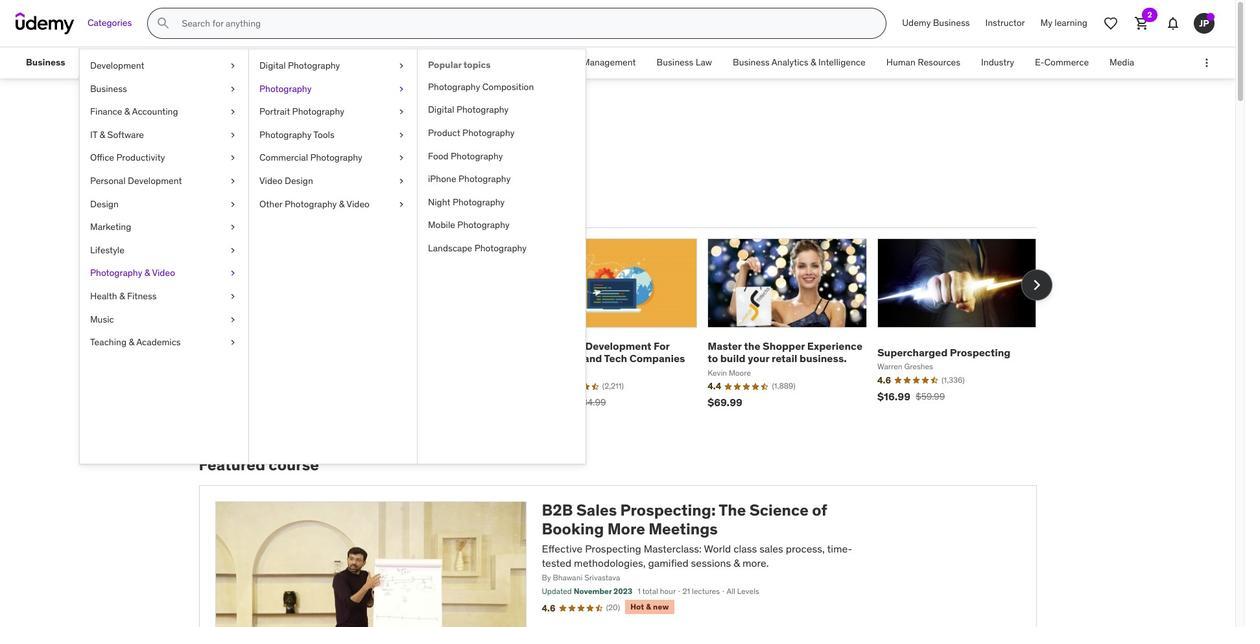 Task type: locate. For each thing, give the bounding box(es) containing it.
e-commerce
[[1035, 57, 1089, 68]]

photography down the "photography composition"
[[456, 104, 509, 116]]

1 vertical spatial courses
[[199, 165, 259, 185]]

digital
[[259, 60, 286, 71], [428, 104, 454, 116]]

of
[[812, 501, 827, 521]]

xsmall image for marketing
[[228, 221, 238, 234]]

0 horizontal spatial management
[[274, 57, 327, 68]]

xsmall image for commercial photography
[[396, 152, 407, 165]]

more.
[[742, 557, 769, 570]]

office productivity
[[90, 152, 165, 164]]

xsmall image inside the music link
[[228, 314, 238, 326]]

masterclass:
[[644, 543, 702, 556]]

xsmall image inside photography tools link
[[396, 129, 407, 142]]

0 vertical spatial digital
[[259, 60, 286, 71]]

it & software
[[90, 129, 144, 141]]

photography for mobile photography link
[[457, 219, 509, 231]]

& right hot
[[646, 602, 651, 612]]

digital up product
[[428, 104, 454, 116]]

portrait photography
[[259, 106, 344, 117]]

master the shopper experience to build your retail business.
[[708, 340, 863, 365]]

xsmall image for digital photography
[[396, 60, 407, 72]]

&
[[811, 57, 816, 68], [124, 106, 130, 117], [100, 129, 105, 141], [339, 198, 345, 210], [144, 267, 150, 279], [119, 290, 125, 302], [129, 337, 134, 348], [734, 557, 740, 570], [646, 602, 651, 612]]

video design link
[[249, 170, 417, 193]]

digital inside photography element
[[428, 104, 454, 116]]

digital photography
[[259, 60, 340, 71], [428, 104, 509, 116]]

arrow pointing to subcategory menu links image
[[76, 47, 87, 78]]

management up photography link
[[274, 57, 327, 68]]

photography element
[[417, 49, 586, 464]]

communication link
[[179, 47, 264, 78]]

photography up you
[[310, 152, 362, 164]]

sales left portrait at the top
[[199, 109, 253, 136]]

business right udemy on the right top of the page
[[933, 17, 970, 29]]

xsmall image inside personal development link
[[228, 175, 238, 188]]

& right health
[[119, 290, 125, 302]]

1 vertical spatial prospecting
[[585, 543, 641, 556]]

mobile photography link
[[418, 214, 586, 237]]

1 vertical spatial digital photography link
[[418, 99, 586, 122]]

photography down popular topics
[[428, 81, 480, 93]]

process,
[[786, 543, 825, 556]]

development inside the business development for startups and tech companies
[[585, 340, 651, 353]]

xsmall image inside commercial photography link
[[396, 152, 407, 165]]

instructor link
[[978, 8, 1033, 39]]

hour
[[660, 587, 676, 597]]

digital photography link
[[249, 54, 417, 78], [418, 99, 586, 122]]

all
[[727, 587, 735, 597]]

0 horizontal spatial design
[[90, 198, 119, 210]]

media link
[[1099, 47, 1145, 78]]

project
[[551, 57, 580, 68]]

xsmall image for teaching & academics
[[228, 337, 238, 349]]

business inside the business development for startups and tech companies
[[538, 340, 583, 353]]

xsmall image inside teaching & academics link
[[228, 337, 238, 349]]

popular
[[228, 204, 267, 217]]

photography inside "link"
[[292, 106, 344, 117]]

1 management from the left
[[274, 57, 327, 68]]

photography for iphone photography link
[[458, 173, 511, 185]]

xsmall image for personal development
[[228, 175, 238, 188]]

photography up food photography 'link' on the top
[[462, 127, 515, 139]]

and
[[583, 352, 602, 365]]

& down class
[[734, 557, 740, 570]]

personal development link
[[80, 170, 248, 193]]

to
[[263, 165, 278, 185], [708, 352, 718, 365]]

0 horizontal spatial digital
[[259, 60, 286, 71]]

1 horizontal spatial digital photography link
[[418, 99, 586, 122]]

sales right b2b
[[576, 501, 617, 521]]

xsmall image inside finance & accounting link
[[228, 106, 238, 119]]

photography down you
[[285, 198, 337, 210]]

jp
[[1199, 17, 1209, 29]]

photography for night photography link
[[453, 196, 505, 208]]

0 vertical spatial development
[[90, 60, 144, 71]]

1 vertical spatial digital
[[428, 104, 454, 116]]

1 horizontal spatial digital
[[428, 104, 454, 116]]

digital photography inside photography element
[[428, 104, 509, 116]]

landscape
[[428, 242, 472, 254]]

photography up landscape photography
[[457, 219, 509, 231]]

night photography
[[428, 196, 505, 208]]

2 management from the left
[[582, 57, 636, 68]]

meetings
[[649, 519, 718, 539]]

xsmall image inside it & software link
[[228, 129, 238, 142]]

photography up photography link
[[288, 60, 340, 71]]

design link
[[80, 193, 248, 216]]

xsmall image inside office productivity link
[[228, 152, 238, 165]]

by
[[542, 574, 551, 583]]

1 horizontal spatial prospecting
[[950, 346, 1011, 359]]

udemy image
[[16, 12, 75, 34]]

xsmall image for business
[[228, 83, 238, 95]]

world
[[704, 543, 731, 556]]

next image
[[1026, 275, 1047, 296]]

& inside b2b sales prospecting: the science of booking more meetings effective prospecting masterclass: world class sales process, time- tested methodologies, gamified sessions & more. by bhawani srivastava
[[734, 557, 740, 570]]

marketing
[[90, 221, 131, 233]]

& right finance
[[124, 106, 130, 117]]

iphone photography
[[428, 173, 511, 185]]

landscape photography link
[[418, 237, 586, 260]]

trending
[[282, 204, 326, 217]]

0 vertical spatial digital photography
[[259, 60, 340, 71]]

photography link
[[249, 78, 417, 101]]

0 horizontal spatial video
[[152, 267, 175, 279]]

xsmall image inside "portrait photography" "link"
[[396, 106, 407, 119]]

marketing link
[[80, 216, 248, 239]]

human resources link
[[876, 47, 971, 78]]

0 horizontal spatial digital photography link
[[249, 54, 417, 78]]

operations link
[[475, 47, 541, 78]]

xsmall image inside digital photography link
[[396, 60, 407, 72]]

0 horizontal spatial to
[[263, 165, 278, 185]]

& right teaching on the left bottom of page
[[129, 337, 134, 348]]

photography for the top digital photography link
[[288, 60, 340, 71]]

1 vertical spatial development
[[128, 175, 182, 187]]

business link down "udemy" 'image'
[[16, 47, 76, 78]]

finance
[[90, 106, 122, 117]]

photography inside 'link'
[[451, 150, 503, 162]]

design down personal
[[90, 198, 119, 210]]

photography down product photography
[[451, 150, 503, 162]]

other photography & video
[[259, 198, 370, 210]]

video up other
[[259, 175, 282, 187]]

to left build
[[708, 352, 718, 365]]

my
[[1040, 17, 1052, 29]]

xsmall image for other photography & video
[[396, 198, 407, 211]]

0 vertical spatial video
[[259, 175, 282, 187]]

video down started
[[347, 198, 370, 210]]

xsmall image inside health & fitness link
[[228, 290, 238, 303]]

photography up health & fitness
[[90, 267, 142, 279]]

xsmall image inside business link
[[228, 83, 238, 95]]

industry link
[[971, 47, 1025, 78]]

business left law
[[657, 57, 693, 68]]

1 horizontal spatial to
[[708, 352, 718, 365]]

design down commercial photography on the left top
[[285, 175, 313, 187]]

other photography & video link
[[249, 193, 417, 216]]

xsmall image inside other photography & video link
[[396, 198, 407, 211]]

digital photography up product photography
[[428, 104, 509, 116]]

1 horizontal spatial sales
[[576, 501, 617, 521]]

& up fitness
[[144, 267, 150, 279]]

startups
[[538, 352, 581, 365]]

trending button
[[280, 196, 329, 227]]

photography up commercial
[[259, 129, 311, 141]]

digital up portrait at the top
[[259, 60, 286, 71]]

2 horizontal spatial video
[[347, 198, 370, 210]]

project management link
[[541, 47, 646, 78]]

business left 'popular'
[[391, 57, 428, 68]]

digital photography for the top digital photography link
[[259, 60, 340, 71]]

xsmall image inside lifestyle link
[[228, 244, 238, 257]]

portrait
[[259, 106, 290, 117]]

time-
[[827, 543, 852, 556]]

1 horizontal spatial design
[[285, 175, 313, 187]]

photography for commercial photography link
[[310, 152, 362, 164]]

jp link
[[1189, 8, 1220, 39]]

xsmall image inside design link
[[228, 198, 238, 211]]

1 vertical spatial to
[[708, 352, 718, 365]]

xsmall image inside "video design" link
[[396, 175, 407, 188]]

carousel element
[[199, 238, 1052, 426]]

0 vertical spatial sales
[[199, 109, 253, 136]]

0 horizontal spatial business link
[[16, 47, 76, 78]]

teaching & academics
[[90, 337, 181, 348]]

4.6
[[542, 603, 556, 615]]

prospecting inside b2b sales prospecting: the science of booking more meetings effective prospecting masterclass: world class sales process, time- tested methodologies, gamified sessions & more. by bhawani srivastava
[[585, 543, 641, 556]]

business left arrow pointing to subcategory menu links icon
[[26, 57, 65, 68]]

law
[[696, 57, 712, 68]]

supercharged prospecting link
[[877, 346, 1011, 359]]

xsmall image inside photography link
[[396, 83, 407, 95]]

booking
[[542, 519, 604, 539]]

digital photography up photography link
[[259, 60, 340, 71]]

companies
[[629, 352, 685, 365]]

0 vertical spatial prospecting
[[950, 346, 1011, 359]]

1 vertical spatial sales
[[576, 501, 617, 521]]

photography up tools
[[292, 106, 344, 117]]

business left and
[[538, 340, 583, 353]]

& for it & software
[[100, 129, 105, 141]]

management right project
[[582, 57, 636, 68]]

xsmall image for development
[[228, 60, 238, 72]]

management inside management link
[[274, 57, 327, 68]]

digital photography link up "portrait photography" "link"
[[249, 54, 417, 78]]

2 link
[[1126, 8, 1157, 39]]

photography
[[288, 60, 340, 71], [428, 81, 480, 93], [259, 83, 311, 94], [456, 104, 509, 116], [292, 106, 344, 117], [462, 127, 515, 139], [259, 129, 311, 141], [451, 150, 503, 162], [310, 152, 362, 164], [458, 173, 511, 185], [453, 196, 505, 208], [285, 198, 337, 210], [457, 219, 509, 231], [474, 242, 527, 254], [90, 267, 142, 279]]

1 horizontal spatial digital photography
[[428, 104, 509, 116]]

0 horizontal spatial sales
[[199, 109, 253, 136]]

development for business
[[585, 340, 651, 353]]

business strategy link
[[381, 47, 475, 78]]

1 vertical spatial video
[[347, 198, 370, 210]]

management inside project management link
[[582, 57, 636, 68]]

health
[[90, 290, 117, 302]]

xsmall image for photography
[[396, 83, 407, 95]]

xsmall image
[[228, 60, 238, 72], [396, 60, 407, 72], [228, 83, 238, 95], [396, 83, 407, 95], [228, 106, 238, 119], [228, 129, 238, 142], [396, 129, 407, 142], [396, 152, 407, 165], [396, 175, 407, 188], [228, 198, 238, 211], [228, 267, 238, 280], [228, 290, 238, 303]]

1 vertical spatial digital photography
[[428, 104, 509, 116]]

entrepreneurship
[[98, 57, 168, 68]]

xsmall image inside the photography & video link
[[228, 267, 238, 280]]

effective
[[542, 543, 582, 556]]

photography for digital photography link to the bottom
[[456, 104, 509, 116]]

total
[[642, 587, 658, 597]]

photography down food photography 'link' on the top
[[458, 173, 511, 185]]

business link up accounting
[[80, 78, 248, 101]]

science
[[749, 501, 809, 521]]

photography down iphone photography
[[453, 196, 505, 208]]

1 horizontal spatial management
[[582, 57, 636, 68]]

master the shopper experience to build your retail business. link
[[708, 340, 863, 365]]

2 vertical spatial development
[[585, 340, 651, 353]]

courses
[[257, 109, 342, 136], [199, 165, 259, 185]]

0 horizontal spatial prospecting
[[585, 543, 641, 556]]

experience
[[807, 340, 863, 353]]

photography down mobile photography link
[[474, 242, 527, 254]]

xsmall image inside development link
[[228, 60, 238, 72]]

new
[[653, 602, 669, 612]]

most
[[201, 204, 226, 217]]

you have alerts image
[[1207, 13, 1215, 21]]

prospecting:
[[620, 501, 716, 521]]

to down commercial
[[263, 165, 278, 185]]

xsmall image
[[396, 106, 407, 119], [228, 152, 238, 165], [228, 175, 238, 188], [396, 198, 407, 211], [228, 221, 238, 234], [228, 244, 238, 257], [228, 314, 238, 326], [228, 337, 238, 349]]

business analytics & intelligence link
[[722, 47, 876, 78]]

& right it
[[100, 129, 105, 141]]

mobile
[[428, 219, 455, 231]]

photography up portrait at the top
[[259, 83, 311, 94]]

digital photography link down composition
[[418, 99, 586, 122]]

0 horizontal spatial digital photography
[[259, 60, 340, 71]]

xsmall image inside marketing link
[[228, 221, 238, 234]]

video down lifestyle link
[[152, 267, 175, 279]]



Task type: vqa. For each thing, say whether or not it's contained in the screenshot.
Zero
no



Task type: describe. For each thing, give the bounding box(es) containing it.
business up finance
[[90, 83, 127, 94]]

strategy
[[430, 57, 465, 68]]

personal development
[[90, 175, 182, 187]]

xsmall image for photography tools
[[396, 129, 407, 142]]

1 vertical spatial design
[[90, 198, 119, 210]]

2 vertical spatial video
[[152, 267, 175, 279]]

photography for food photography 'link' on the top
[[451, 150, 503, 162]]

2
[[1147, 10, 1152, 19]]

photography & video
[[90, 267, 175, 279]]

intelligence
[[818, 57, 866, 68]]

srivastava
[[584, 574, 620, 583]]

finance & accounting
[[90, 106, 178, 117]]

most popular
[[201, 204, 267, 217]]

photography for landscape photography link on the top left of page
[[474, 242, 527, 254]]

categories
[[88, 17, 132, 29]]

music
[[90, 314, 114, 325]]

for
[[654, 340, 670, 353]]

& down "video design" link
[[339, 198, 345, 210]]

more subcategory menu links image
[[1200, 56, 1213, 69]]

xsmall image for office productivity
[[228, 152, 238, 165]]

development for personal
[[128, 175, 182, 187]]

to inside master the shopper experience to build your retail business.
[[708, 352, 718, 365]]

bhawani
[[553, 574, 582, 583]]

supercharged prospecting
[[877, 346, 1011, 359]]

food
[[428, 150, 449, 162]]

it
[[90, 129, 97, 141]]

product photography link
[[418, 122, 586, 145]]

xsmall image for portrait photography
[[396, 106, 407, 119]]

lectures
[[692, 587, 720, 597]]

xsmall image for lifestyle
[[228, 244, 238, 257]]

media
[[1110, 57, 1134, 68]]

office productivity link
[[80, 147, 248, 170]]

development link
[[80, 54, 248, 78]]

xsmall image for photography & video
[[228, 267, 238, 280]]

all levels
[[727, 587, 759, 597]]

it & software link
[[80, 124, 248, 147]]

retail
[[772, 352, 797, 365]]

photography for the product photography link
[[462, 127, 515, 139]]

communication
[[189, 57, 253, 68]]

teaching
[[90, 337, 127, 348]]

tools
[[313, 129, 334, 141]]

fitness
[[127, 290, 157, 302]]

lifestyle link
[[80, 239, 248, 262]]

get
[[282, 165, 306, 185]]

my learning
[[1040, 17, 1087, 29]]

e-
[[1035, 57, 1044, 68]]

xsmall image for it & software
[[228, 129, 238, 142]]

xsmall image for health & fitness
[[228, 290, 238, 303]]

xsmall image for music
[[228, 314, 238, 326]]

xsmall image for finance & accounting
[[228, 106, 238, 119]]

personal
[[90, 175, 126, 187]]

1 horizontal spatial video
[[259, 175, 282, 187]]

instructor
[[985, 17, 1025, 29]]

music link
[[80, 308, 248, 331]]

tested
[[542, 557, 571, 570]]

office
[[90, 152, 114, 164]]

xsmall image for design
[[228, 198, 238, 211]]

photography composition link
[[418, 76, 586, 99]]

udemy business link
[[894, 8, 978, 39]]

2023
[[613, 587, 632, 597]]

my learning link
[[1033, 8, 1095, 39]]

& right the analytics
[[811, 57, 816, 68]]

photography for "portrait photography" "link"
[[292, 106, 344, 117]]

business law
[[657, 57, 712, 68]]

& for photography & video
[[144, 267, 150, 279]]

mobile photography
[[428, 219, 509, 231]]

entrepreneurship link
[[87, 47, 179, 78]]

digital photography for digital photography link to the bottom
[[428, 104, 509, 116]]

popular
[[428, 59, 461, 71]]

popular topics
[[428, 59, 491, 71]]

shopping cart with 2 items image
[[1134, 16, 1150, 31]]

e-commerce link
[[1025, 47, 1099, 78]]

human resources
[[886, 57, 960, 68]]

human
[[886, 57, 916, 68]]

updated
[[542, 587, 572, 597]]

photography tools link
[[249, 124, 417, 147]]

sales inside b2b sales prospecting: the science of booking more meetings effective prospecting masterclass: world class sales process, time- tested methodologies, gamified sessions & more. by bhawani srivastava
[[576, 501, 617, 521]]

categories button
[[80, 8, 140, 39]]

topics
[[463, 59, 491, 71]]

iphone photography link
[[418, 168, 586, 191]]

resources
[[918, 57, 960, 68]]

21
[[682, 587, 690, 597]]

notifications image
[[1165, 16, 1181, 31]]

software
[[107, 129, 144, 141]]

night photography link
[[418, 191, 586, 214]]

& for hot & new
[[646, 602, 651, 612]]

0 vertical spatial to
[[263, 165, 278, 185]]

productivity
[[116, 152, 165, 164]]

& for teaching & academics
[[129, 337, 134, 348]]

photography composition
[[428, 81, 534, 93]]

business left the analytics
[[733, 57, 770, 68]]

lifestyle
[[90, 244, 124, 256]]

academics
[[136, 337, 181, 348]]

class
[[734, 543, 757, 556]]

1 horizontal spatial business link
[[80, 78, 248, 101]]

& for health & fitness
[[119, 290, 125, 302]]

0 vertical spatial courses
[[257, 109, 342, 136]]

business.
[[800, 352, 847, 365]]

methodologies,
[[574, 557, 646, 570]]

1 total hour
[[638, 587, 676, 597]]

digital for digital photography link to the bottom
[[428, 104, 454, 116]]

shopper
[[763, 340, 805, 353]]

course
[[269, 455, 319, 476]]

business development for startups and tech companies link
[[538, 340, 685, 365]]

& for finance & accounting
[[124, 106, 130, 117]]

0 vertical spatial design
[[285, 175, 313, 187]]

operations
[[485, 57, 530, 68]]

xsmall image for video design
[[396, 175, 407, 188]]

digital for the top digital photography link
[[259, 60, 286, 71]]

commercial
[[259, 152, 308, 164]]

you
[[310, 165, 337, 185]]

0 vertical spatial digital photography link
[[249, 54, 417, 78]]

udemy
[[902, 17, 931, 29]]

prospecting inside carousel element
[[950, 346, 1011, 359]]

commercial photography
[[259, 152, 362, 164]]

wishlist image
[[1103, 16, 1119, 31]]

supercharged
[[877, 346, 948, 359]]

photography for other photography & video link
[[285, 198, 337, 210]]

featured course
[[199, 455, 319, 476]]

submit search image
[[156, 16, 171, 31]]

Search for anything text field
[[179, 12, 870, 34]]



